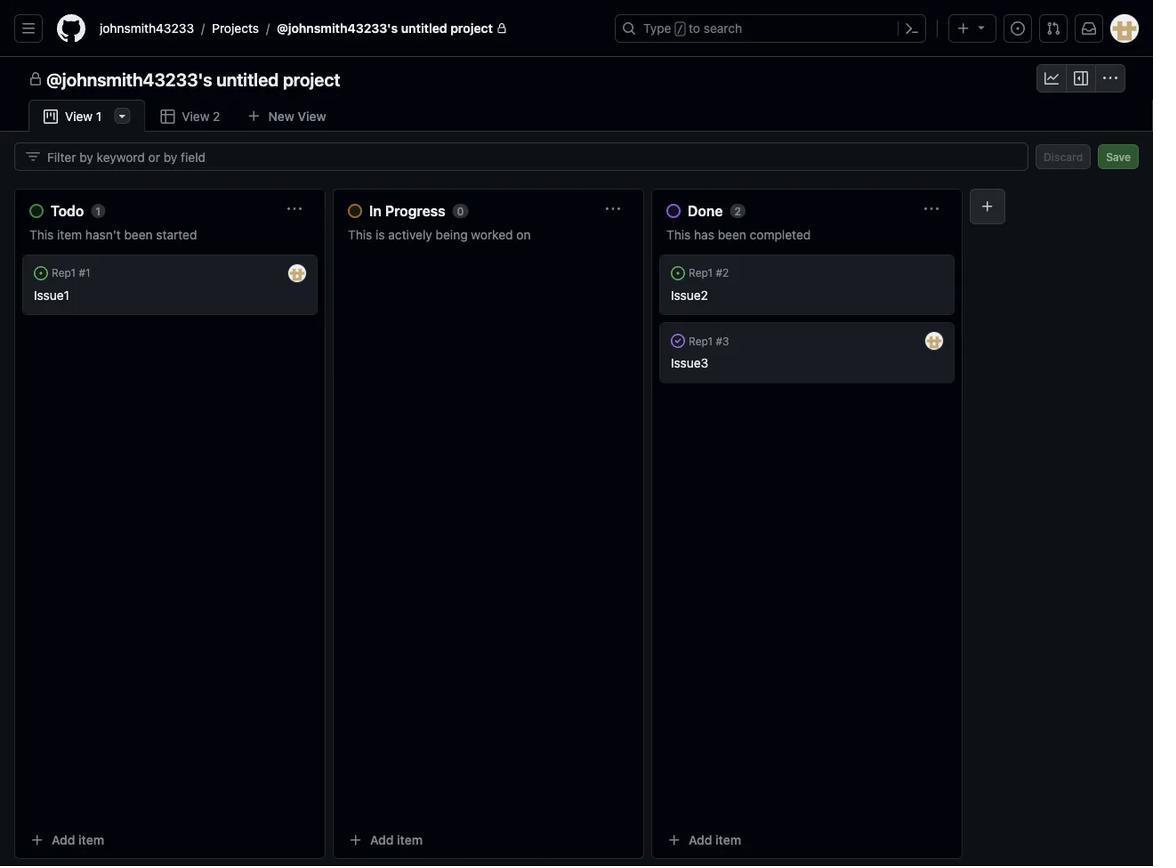 Task type: describe. For each thing, give the bounding box(es) containing it.
in progress
[[369, 203, 446, 219]]

sc 9kayk9 0 image for view 2 link
[[160, 110, 175, 124]]

this has been completed
[[667, 227, 811, 242]]

view for view 1
[[65, 109, 93, 124]]

/ for johnsmith43233
[[201, 21, 205, 36]]

save
[[1107, 150, 1132, 163]]

type
[[644, 21, 672, 36]]

new
[[268, 109, 295, 123]]

project inside navigation
[[283, 69, 341, 89]]

discard button
[[1036, 144, 1092, 169]]

2 been from the left
[[718, 227, 747, 242]]

johnsmith43233 image for issue3
[[926, 332, 944, 350]]

view 2 link
[[145, 100, 235, 133]]

view filters region
[[14, 142, 1140, 171]]

search
[[704, 21, 743, 36]]

view options for view 1 image
[[115, 109, 129, 123]]

untitled inside project navigation
[[216, 69, 279, 89]]

1 horizontal spatial untitled
[[401, 21, 448, 36]]

2 vertical spatial 1
[[86, 267, 90, 279]]

issue opened image
[[1011, 21, 1026, 36]]

open issue image for rep1 # 2
[[671, 266, 686, 280]]

discard
[[1044, 150, 1084, 163]]

save button
[[1099, 144, 1140, 169]]

in
[[369, 203, 382, 219]]

todo
[[51, 203, 84, 219]]

1 vertical spatial 1
[[96, 205, 101, 217]]

list containing johnsmith43233 / projects /
[[93, 14, 604, 43]]

rep1 for issue3
[[689, 335, 713, 347]]

@johnsmith43233's inside project navigation
[[46, 69, 212, 89]]

johnsmith43233 link
[[93, 14, 201, 43]]

1 horizontal spatial /
[[266, 21, 270, 36]]

is
[[376, 227, 385, 242]]

view 2
[[182, 109, 220, 124]]

on
[[517, 227, 531, 242]]

# for issue1
[[79, 267, 86, 279]]

view inside popup button
[[298, 109, 326, 123]]

command palette image
[[905, 21, 920, 36]]

being
[[436, 227, 468, 242]]

tab panel containing todo
[[0, 132, 1154, 866]]

project navigation
[[0, 57, 1154, 100]]

sc 9kayk9 0 image for view 1 link at top left
[[44, 110, 58, 124]]

/ for type
[[677, 23, 684, 36]]

sc 9kayk9 0 image inside project navigation
[[1075, 71, 1089, 85]]

1 horizontal spatial sc 9kayk9 0 image
[[1045, 71, 1059, 85]]

issue3
[[671, 356, 709, 371]]

2 vertical spatial 2
[[723, 267, 729, 279]]

# left more actions image
[[716, 267, 723, 279]]

projects link
[[205, 14, 266, 43]]

closed as completed issue image
[[671, 334, 686, 348]]

git pull request image
[[1047, 21, 1061, 36]]

todo column menu image
[[288, 202, 302, 216]]

@johnsmith43233's untitled project link
[[270, 14, 515, 43]]

this item hasn't been started
[[29, 227, 197, 242]]



Task type: vqa. For each thing, say whether or not it's contained in the screenshot.
search
yes



Task type: locate. For each thing, give the bounding box(es) containing it.
0 vertical spatial johnsmith43233 image
[[288, 264, 306, 282]]

list
[[93, 14, 604, 43]]

untitled up the new
[[216, 69, 279, 89]]

2 horizontal spatial sc 9kayk9 0 image
[[1104, 71, 1118, 85]]

1 left view options for view 1 icon
[[96, 109, 102, 124]]

0 horizontal spatial 2
[[213, 109, 220, 124]]

1 horizontal spatial 2
[[723, 267, 729, 279]]

rep1 for issue1
[[52, 267, 76, 279]]

rep1 right closed as completed issue image
[[689, 335, 713, 347]]

2 horizontal spatial view
[[298, 109, 326, 123]]

view 1
[[65, 109, 102, 124]]

sc 9kayk9 0 image
[[1045, 71, 1059, 85], [1104, 71, 1118, 85], [28, 72, 43, 86]]

project inside list
[[451, 21, 493, 36]]

1 horizontal spatial open issue image
[[671, 266, 686, 280]]

1 vertical spatial @johnsmith43233's untitled project
[[46, 69, 341, 89]]

actively
[[388, 227, 433, 242]]

johnsmith43233 / projects /
[[100, 21, 270, 36]]

1 view from the left
[[298, 109, 326, 123]]

2 view from the left
[[65, 109, 93, 124]]

Filter by keyword or by field field
[[47, 143, 1014, 170]]

1 horizontal spatial @johnsmith43233's
[[277, 21, 398, 36]]

completed
[[750, 227, 811, 242]]

tab panel
[[0, 132, 1154, 866]]

view right view options for view 1 icon
[[182, 109, 210, 124]]

0 vertical spatial 2
[[213, 109, 220, 124]]

been
[[124, 227, 153, 242], [718, 227, 747, 242]]

/
[[201, 21, 205, 36], [266, 21, 270, 36], [677, 23, 684, 36]]

3 view from the left
[[182, 109, 210, 124]]

2
[[213, 109, 220, 124], [735, 205, 742, 217], [723, 267, 729, 279]]

new view button
[[235, 102, 338, 130]]

add a new column to the board image
[[981, 199, 995, 214]]

1 horizontal spatial view
[[182, 109, 210, 124]]

2 horizontal spatial this
[[667, 227, 691, 242]]

0 vertical spatial more actions image
[[98, 266, 112, 280]]

/ left projects
[[201, 21, 205, 36]]

open issue image up issue2
[[671, 266, 686, 280]]

2 left the new
[[213, 109, 220, 124]]

this left item
[[29, 227, 54, 242]]

done
[[688, 203, 723, 219]]

#
[[79, 267, 86, 279], [716, 267, 723, 279], [716, 335, 723, 347]]

project left lock 'icon'
[[451, 21, 493, 36]]

0 horizontal spatial view
[[65, 109, 93, 124]]

0 horizontal spatial more actions image
[[98, 266, 112, 280]]

@johnsmith43233's untitled project
[[277, 21, 493, 36], [46, 69, 341, 89]]

1 vertical spatial untitled
[[216, 69, 279, 89]]

progress
[[385, 203, 446, 219]]

this
[[29, 227, 54, 242], [348, 227, 372, 242], [667, 227, 691, 242]]

sc 9kayk9 0 image down git pull request image
[[1045, 71, 1059, 85]]

1 horizontal spatial this
[[348, 227, 372, 242]]

this for done
[[667, 227, 691, 242]]

sc 9kayk9 0 image left view 1
[[44, 110, 58, 124]]

view 1 link
[[28, 100, 145, 133]]

this left has at right top
[[667, 227, 691, 242]]

tab list
[[28, 100, 366, 133]]

untitled left lock 'icon'
[[401, 21, 448, 36]]

to
[[689, 21, 701, 36]]

0 vertical spatial untitled
[[401, 21, 448, 36]]

triangle down image
[[975, 20, 989, 34]]

1 this from the left
[[29, 227, 54, 242]]

0 horizontal spatial johnsmith43233 image
[[288, 264, 306, 282]]

1 horizontal spatial johnsmith43233 image
[[926, 332, 944, 350]]

# for issue3
[[716, 335, 723, 347]]

started
[[156, 227, 197, 242]]

@johnsmith43233's inside list
[[277, 21, 398, 36]]

sc 9kayk9 0 image left view 2
[[160, 110, 175, 124]]

1 vertical spatial more actions image
[[737, 334, 751, 348]]

/ left "to"
[[677, 23, 684, 36]]

new view
[[268, 109, 326, 123]]

more actions image for issue1
[[98, 266, 112, 280]]

0 vertical spatial @johnsmith43233's untitled project
[[277, 21, 493, 36]]

0 vertical spatial project
[[451, 21, 493, 36]]

this for todo
[[29, 227, 54, 242]]

this is actively being worked on
[[348, 227, 531, 242]]

0 horizontal spatial open issue image
[[34, 266, 48, 280]]

sc 9kayk9 0 image inside view 2 link
[[160, 110, 175, 124]]

rep1 # 1
[[52, 267, 90, 279]]

rep1 up issue2 button
[[689, 267, 713, 279]]

sc 9kayk9 0 image down view 1 link at top left
[[26, 150, 40, 164]]

0 horizontal spatial project
[[283, 69, 341, 89]]

# right closed as completed issue image
[[716, 335, 723, 347]]

@johnsmith43233's
[[277, 21, 398, 36], [46, 69, 212, 89]]

issue3 button
[[671, 356, 709, 371]]

been right the hasn't
[[124, 227, 153, 242]]

open issue image for rep1 # 1
[[34, 266, 48, 280]]

1 up the hasn't
[[96, 205, 101, 217]]

worked
[[471, 227, 513, 242]]

view left view options for view 1 icon
[[65, 109, 93, 124]]

tab list containing new view
[[28, 100, 366, 133]]

sc 9kayk9 0 image inside view 1 link
[[44, 110, 58, 124]]

untitled
[[401, 21, 448, 36], [216, 69, 279, 89]]

1 vertical spatial project
[[283, 69, 341, 89]]

2 horizontal spatial 2
[[735, 205, 742, 217]]

johnsmith43233
[[100, 21, 194, 36]]

view right the new
[[298, 109, 326, 123]]

homepage image
[[57, 14, 85, 43]]

johnsmith43233 image for issue1
[[288, 264, 306, 282]]

3 this from the left
[[667, 227, 691, 242]]

sc 9kayk9 0 image
[[1075, 71, 1089, 85], [44, 110, 58, 124], [160, 110, 175, 124], [26, 150, 40, 164]]

0 horizontal spatial this
[[29, 227, 54, 242]]

2 this from the left
[[348, 227, 372, 242]]

this left is
[[348, 227, 372, 242]]

rep1 up issue1
[[52, 267, 76, 279]]

issue2
[[671, 288, 709, 303]]

more actions image
[[737, 266, 751, 280]]

rep1 # 2
[[689, 267, 729, 279]]

more actions image for issue3
[[737, 334, 751, 348]]

# down item
[[79, 267, 86, 279]]

/ inside "type / to search"
[[677, 23, 684, 36]]

more actions image right rep1 # 1
[[98, 266, 112, 280]]

@johnsmith43233's untitled project inside list
[[277, 21, 493, 36]]

rep1 # 3
[[689, 335, 730, 347]]

1 vertical spatial @johnsmith43233's
[[46, 69, 212, 89]]

sc 9kayk9 0 image for 'view filters' region
[[26, 150, 40, 164]]

1 been from the left
[[124, 227, 153, 242]]

0 horizontal spatial been
[[124, 227, 153, 242]]

done column menu image
[[925, 202, 939, 216]]

1
[[96, 109, 102, 124], [96, 205, 101, 217], [86, 267, 90, 279]]

1 open issue image from the left
[[34, 266, 48, 280]]

sc 9kayk9 0 image up view 1 link at top left
[[28, 72, 43, 86]]

0 vertical spatial @johnsmith43233's
[[277, 21, 398, 36]]

project up the new view
[[283, 69, 341, 89]]

in progress column menu image
[[606, 202, 621, 216]]

0 vertical spatial 1
[[96, 109, 102, 124]]

1 down the hasn't
[[86, 267, 90, 279]]

notifications image
[[1083, 21, 1097, 36]]

view for view 2
[[182, 109, 210, 124]]

@johnsmith43233's untitled project inside project navigation
[[46, 69, 341, 89]]

been right has at right top
[[718, 227, 747, 242]]

more actions image
[[98, 266, 112, 280], [737, 334, 751, 348]]

view
[[298, 109, 326, 123], [65, 109, 93, 124], [182, 109, 210, 124]]

type / to search
[[644, 21, 743, 36]]

0
[[457, 205, 464, 217]]

3
[[723, 335, 730, 347]]

more actions image right 3 in the right top of the page
[[737, 334, 751, 348]]

2 up this has been completed
[[735, 205, 742, 217]]

issue1 button
[[34, 288, 69, 303]]

item
[[57, 227, 82, 242]]

1 horizontal spatial project
[[451, 21, 493, 36]]

johnsmith43233 image
[[288, 264, 306, 282], [926, 332, 944, 350]]

/ right projects
[[266, 21, 270, 36]]

0 horizontal spatial sc 9kayk9 0 image
[[28, 72, 43, 86]]

1 horizontal spatial been
[[718, 227, 747, 242]]

project
[[451, 21, 493, 36], [283, 69, 341, 89]]

2 left more actions image
[[723, 267, 729, 279]]

0 horizontal spatial /
[[201, 21, 205, 36]]

1 inside "tab list"
[[96, 109, 102, 124]]

issue2 button
[[671, 288, 709, 303]]

2 horizontal spatial /
[[677, 23, 684, 36]]

1 vertical spatial 2
[[735, 205, 742, 217]]

rep1
[[52, 267, 76, 279], [689, 267, 713, 279], [689, 335, 713, 347]]

plus image
[[957, 21, 971, 36]]

1 vertical spatial johnsmith43233 image
[[926, 332, 944, 350]]

projects
[[212, 21, 259, 36]]

open issue image up issue1
[[34, 266, 48, 280]]

open issue image
[[34, 266, 48, 280], [671, 266, 686, 280]]

this for in progress
[[348, 227, 372, 242]]

sc 9kayk9 0 image inside 'view filters' region
[[26, 150, 40, 164]]

has
[[694, 227, 715, 242]]

2 open issue image from the left
[[671, 266, 686, 280]]

0 horizontal spatial @johnsmith43233's
[[46, 69, 212, 89]]

sc 9kayk9 0 image up save
[[1104, 71, 1118, 85]]

sc 9kayk9 0 image down notifications image
[[1075, 71, 1089, 85]]

issue1
[[34, 288, 69, 303]]

0 horizontal spatial untitled
[[216, 69, 279, 89]]

1 horizontal spatial more actions image
[[737, 334, 751, 348]]

hasn't
[[85, 227, 121, 242]]

lock image
[[497, 23, 507, 34]]



